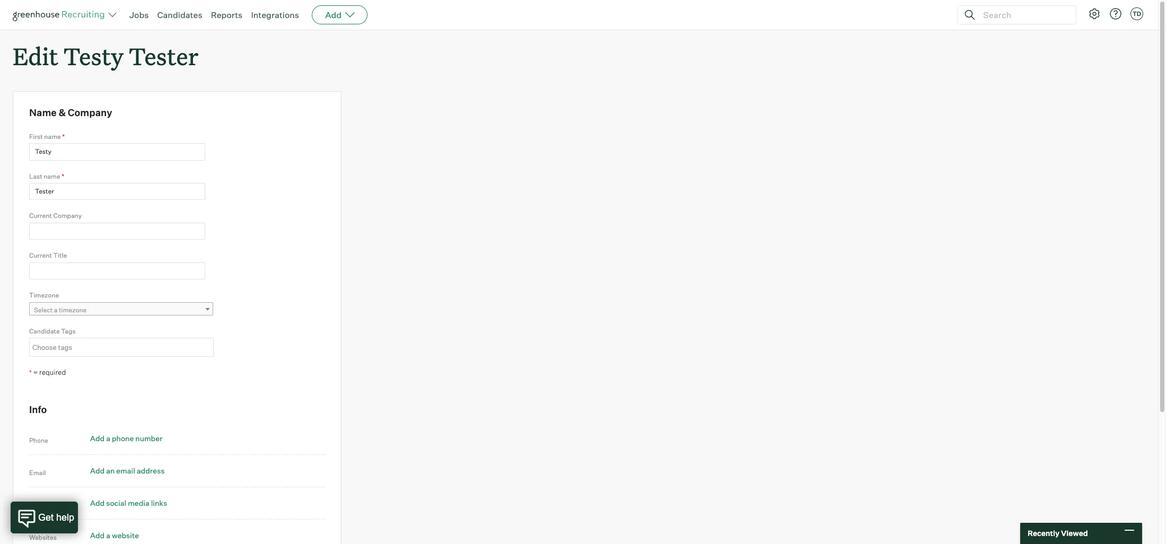 Task type: vqa. For each thing, say whether or not it's contained in the screenshot.
top name
yes



Task type: locate. For each thing, give the bounding box(es) containing it.
a left website
[[106, 531, 110, 540]]

2 current from the top
[[29, 252, 52, 260]]

*
[[62, 132, 65, 140], [62, 172, 64, 180], [29, 369, 32, 377]]

integrations
[[251, 10, 299, 20]]

phone
[[29, 437, 48, 445]]

required
[[39, 368, 66, 377]]

1 vertical spatial current
[[29, 252, 52, 260]]

current left "title"
[[29, 252, 52, 260]]

* for first name *
[[62, 132, 65, 140]]

name
[[44, 132, 61, 140], [44, 172, 60, 180]]

current title
[[29, 252, 67, 260]]

a right "select"
[[54, 306, 58, 314]]

0 vertical spatial current
[[29, 212, 52, 220]]

&
[[59, 107, 66, 118]]

timezone
[[59, 306, 87, 314]]

media right social
[[49, 502, 67, 510]]

timezone
[[29, 291, 59, 299]]

media
[[128, 499, 149, 508], [49, 502, 67, 510]]

current
[[29, 212, 52, 220], [29, 252, 52, 260]]

1 horizontal spatial media
[[128, 499, 149, 508]]

edit
[[13, 40, 58, 72]]

add a website
[[90, 531, 139, 540]]

td button
[[1129, 5, 1146, 22]]

add a phone number link
[[90, 434, 163, 443]]

name right first
[[44, 132, 61, 140]]

current for current company
[[29, 212, 52, 220]]

last
[[29, 172, 42, 180]]

email
[[29, 469, 46, 477]]

add for add social media links
[[90, 499, 105, 508]]

an
[[106, 467, 115, 476]]

2 vertical spatial *
[[29, 369, 32, 377]]

None text field
[[29, 183, 205, 200], [29, 223, 205, 240], [29, 183, 205, 200], [29, 223, 205, 240]]

social media
[[29, 502, 67, 510]]

name
[[29, 107, 57, 118]]

a for phone
[[106, 434, 110, 443]]

testy
[[64, 40, 124, 72]]

name right last
[[44, 172, 60, 180]]

None text field
[[29, 143, 205, 161], [29, 263, 205, 280], [30, 339, 211, 356], [29, 143, 205, 161], [29, 263, 205, 280], [30, 339, 211, 356]]

1 current from the top
[[29, 212, 52, 220]]

number
[[135, 434, 163, 443]]

configure image
[[1089, 7, 1102, 20]]

* left =
[[29, 369, 32, 377]]

add
[[325, 10, 342, 20], [90, 434, 105, 443], [90, 467, 105, 476], [90, 499, 105, 508], [90, 531, 105, 540]]

last name *
[[29, 172, 64, 180]]

jobs
[[129, 10, 149, 20]]

company
[[68, 107, 112, 118], [53, 212, 82, 220]]

* right last
[[62, 172, 64, 180]]

name for first
[[44, 132, 61, 140]]

1 vertical spatial a
[[106, 434, 110, 443]]

media left links
[[128, 499, 149, 508]]

0 vertical spatial a
[[54, 306, 58, 314]]

select a timezone link
[[29, 302, 213, 318]]

greenhouse recruiting image
[[13, 8, 108, 21]]

add an email address link
[[90, 467, 165, 476]]

add social media links
[[90, 499, 167, 508]]

td
[[1133, 10, 1142, 18]]

add social media links link
[[90, 499, 167, 508]]

links
[[151, 499, 167, 508]]

company right &
[[68, 107, 112, 118]]

add for add
[[325, 10, 342, 20]]

company up "title"
[[53, 212, 82, 220]]

0 vertical spatial *
[[62, 132, 65, 140]]

add inside popup button
[[325, 10, 342, 20]]

websites
[[29, 534, 57, 542]]

a
[[54, 306, 58, 314], [106, 434, 110, 443], [106, 531, 110, 540]]

a left phone on the bottom of the page
[[106, 434, 110, 443]]

1 vertical spatial name
[[44, 172, 60, 180]]

0 horizontal spatial media
[[49, 502, 67, 510]]

jobs link
[[129, 10, 149, 20]]

* inside the * = required
[[29, 369, 32, 377]]

1 vertical spatial *
[[62, 172, 64, 180]]

current down last
[[29, 212, 52, 220]]

add for add a website
[[90, 531, 105, 540]]

2 vertical spatial a
[[106, 531, 110, 540]]

reports
[[211, 10, 243, 20]]

current for current title
[[29, 252, 52, 260]]

1 vertical spatial company
[[53, 212, 82, 220]]

address
[[137, 467, 165, 476]]

* down &
[[62, 132, 65, 140]]

reports link
[[211, 10, 243, 20]]

0 vertical spatial name
[[44, 132, 61, 140]]



Task type: describe. For each thing, give the bounding box(es) containing it.
candidates
[[157, 10, 203, 20]]

=
[[33, 368, 38, 377]]

recently viewed
[[1028, 529, 1089, 538]]

social
[[106, 499, 126, 508]]

add an email address
[[90, 467, 165, 476]]

social
[[29, 502, 47, 510]]

email
[[116, 467, 135, 476]]

phone
[[112, 434, 134, 443]]

select a timezone
[[34, 306, 87, 314]]

a for website
[[106, 531, 110, 540]]

add a website link
[[90, 531, 139, 540]]

candidate
[[29, 327, 60, 335]]

integrations link
[[251, 10, 299, 20]]

first
[[29, 132, 43, 140]]

td button
[[1131, 7, 1144, 20]]

title
[[53, 252, 67, 260]]

first name *
[[29, 132, 65, 140]]

tags
[[61, 327, 76, 335]]

name & company
[[29, 107, 112, 118]]

candidate tags
[[29, 327, 76, 335]]

viewed
[[1062, 529, 1089, 538]]

candidates link
[[157, 10, 203, 20]]

* for last name *
[[62, 172, 64, 180]]

a for timezone
[[54, 306, 58, 314]]

0 vertical spatial company
[[68, 107, 112, 118]]

name for last
[[44, 172, 60, 180]]

edit testy tester
[[13, 40, 199, 72]]

Search text field
[[981, 7, 1067, 23]]

add a phone number
[[90, 434, 163, 443]]

add for add an email address
[[90, 467, 105, 476]]

add for add a phone number
[[90, 434, 105, 443]]

add button
[[312, 5, 368, 24]]

current company
[[29, 212, 82, 220]]

website
[[112, 531, 139, 540]]

tester
[[129, 40, 199, 72]]

select
[[34, 306, 53, 314]]

* = required
[[29, 368, 66, 377]]

info
[[29, 404, 47, 415]]

recently
[[1028, 529, 1060, 538]]



